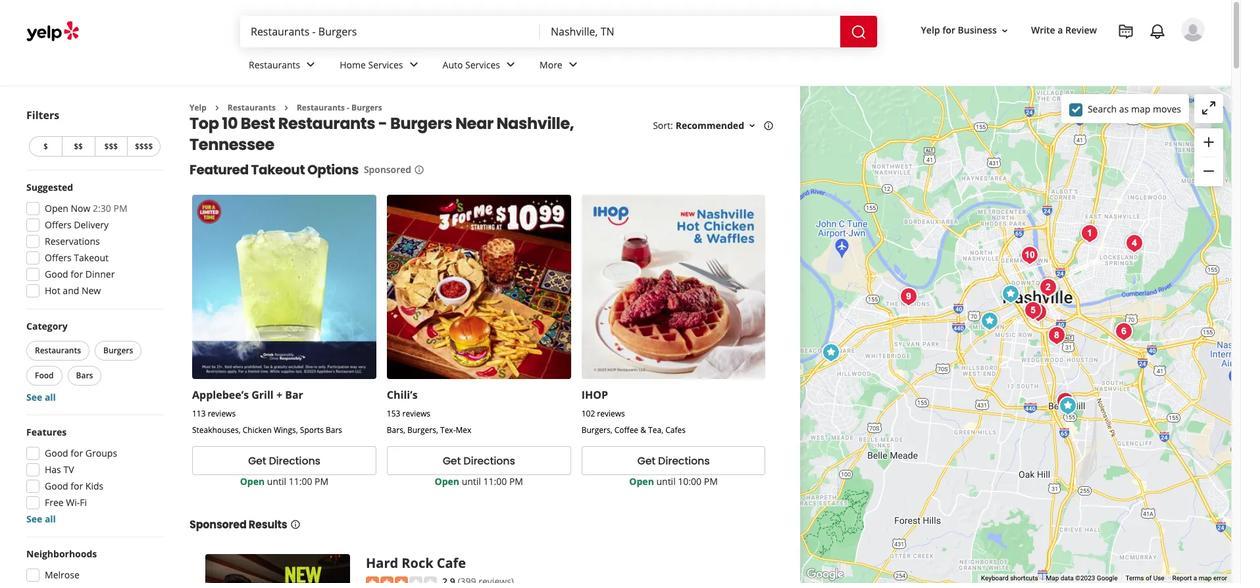 Task type: describe. For each thing, give the bounding box(es) containing it.
good for good for kids
[[45, 480, 68, 493]]

home services link
[[329, 47, 432, 86]]

get directions for bars,
[[443, 454, 515, 469]]

sponsored results
[[190, 518, 287, 533]]

good for groups
[[45, 447, 117, 460]]

error
[[1214, 575, 1228, 582]]

offers for offers takeout
[[45, 252, 72, 264]]

as
[[1120, 102, 1130, 115]]

for for groups
[[71, 447, 83, 460]]

see all button for features
[[26, 513, 56, 525]]

features
[[26, 426, 67, 439]]

$$ button
[[62, 136, 94, 157]]

report a map error
[[1173, 575, 1228, 582]]

16 chevron right v2 image for restaurants
[[212, 103, 222, 113]]

get for bar
[[248, 454, 266, 469]]

get directions for bar
[[248, 454, 321, 469]]

recommended button
[[676, 119, 758, 132]]

1 vertical spatial restaurants link
[[228, 102, 276, 113]]

auto services
[[443, 58, 500, 71]]

offers for offers delivery
[[45, 219, 72, 231]]

more link
[[529, 47, 592, 86]]

applebee's grill + bar image
[[1055, 393, 1082, 419]]

groups
[[86, 447, 117, 460]]

results
[[249, 518, 287, 533]]

sort:
[[653, 119, 673, 132]]

chicken
[[243, 425, 272, 436]]

24 chevron down v2 image for home services
[[406, 57, 422, 73]]

tea,
[[649, 425, 664, 436]]

- inside top 10 best restaurants - burgers near nashville, tennessee
[[379, 113, 387, 135]]

+
[[276, 388, 283, 402]]

get directions link for bar
[[192, 447, 377, 476]]

113
[[192, 408, 206, 420]]

featured takeout options
[[190, 161, 359, 179]]

$
[[43, 141, 48, 152]]

bare bones butcher image
[[896, 283, 922, 310]]

open until 10:00 pm
[[630, 476, 718, 488]]

the stillery image
[[1035, 274, 1062, 301]]

bars button
[[68, 366, 102, 386]]

write
[[1032, 24, 1056, 37]]

category
[[26, 320, 68, 333]]

ihop image
[[818, 339, 845, 366]]

burger king image
[[998, 281, 1024, 307]]

chili's
[[387, 388, 418, 402]]

notifications image
[[1150, 24, 1166, 40]]

yelp for business
[[922, 24, 998, 37]]

reservations
[[45, 235, 100, 248]]

jeremy m. image
[[1182, 18, 1206, 41]]

melrose
[[45, 569, 80, 581]]

a for report
[[1194, 575, 1198, 582]]

for for dinner
[[71, 268, 83, 281]]

takeout for featured
[[251, 161, 305, 179]]

see for category
[[26, 391, 42, 404]]

open for ihop
[[630, 476, 654, 488]]

the pharmacy image
[[1077, 220, 1103, 247]]

tex-
[[441, 425, 456, 436]]

chili's 153 reviews bars, burgers, tex-mex
[[387, 388, 472, 436]]

get for burgers,
[[638, 454, 656, 469]]

auto
[[443, 58, 463, 71]]

directions for bar
[[269, 454, 321, 469]]

open now 2:30 pm
[[45, 202, 127, 215]]

$ button
[[29, 136, 62, 157]]

group containing features
[[22, 426, 163, 526]]

has tv
[[45, 464, 74, 476]]

auto services link
[[432, 47, 529, 86]]

user actions element
[[911, 16, 1224, 97]]

see all for category
[[26, 391, 56, 404]]

zoom out image
[[1202, 163, 1218, 179]]

153
[[387, 408, 401, 420]]

shortcuts
[[1011, 575, 1039, 582]]

burgers, inside chili's 153 reviews bars, burgers, tex-mex
[[408, 425, 438, 436]]

cafes
[[666, 425, 686, 436]]

neighborhoods
[[26, 548, 97, 560]]

steakhouses,
[[192, 425, 241, 436]]

food button
[[26, 366, 62, 386]]

hard rock cafe image
[[1037, 274, 1063, 301]]

nashville,
[[497, 113, 574, 135]]

open until 11:00 pm for reviews
[[435, 476, 523, 488]]

cledis image
[[1111, 318, 1138, 345]]

$$
[[74, 141, 83, 152]]

food
[[35, 370, 54, 381]]

get directions for burgers,
[[638, 454, 710, 469]]

none field the 'near'
[[551, 24, 830, 39]]

report
[[1173, 575, 1193, 582]]

group containing category
[[24, 320, 163, 404]]

chili's link
[[387, 388, 418, 402]]

kids
[[86, 480, 104, 493]]

jack brown's beer & burger joint - germantown image
[[1017, 242, 1043, 268]]

filters
[[26, 108, 59, 122]]

write a review
[[1032, 24, 1098, 37]]

brothers burger joint image
[[1053, 388, 1079, 415]]

keyboard shortcuts button
[[982, 574, 1039, 583]]

see all for features
[[26, 513, 56, 525]]

google image
[[804, 566, 847, 583]]

sports
[[300, 425, 324, 436]]

10
[[222, 113, 238, 135]]

new
[[82, 284, 101, 297]]

bar
[[285, 388, 303, 402]]

restaurants inside top 10 best restaurants - burgers near nashville, tennessee
[[278, 113, 375, 135]]

16 chevron down v2 image
[[747, 121, 758, 131]]

0 horizontal spatial -
[[347, 102, 350, 113]]

$$$
[[104, 141, 118, 152]]

keyboard
[[982, 575, 1009, 582]]

sponsored for sponsored results
[[190, 518, 247, 533]]

applebee's grill + bar link
[[192, 388, 303, 402]]

until for bars,
[[462, 476, 481, 488]]

24 chevron down v2 image for auto services
[[503, 57, 519, 73]]

and
[[63, 284, 79, 297]]

burgers button
[[95, 341, 142, 361]]

pm for chili's
[[510, 476, 523, 488]]

see for features
[[26, 513, 42, 525]]

bars inside applebee's grill + bar 113 reviews steakhouses, chicken wings, sports bars
[[326, 425, 342, 436]]

of
[[1146, 575, 1152, 582]]

search
[[1088, 102, 1118, 115]]

burgers inside top 10 best restaurants - burgers near nashville, tennessee
[[391, 113, 453, 135]]

&
[[641, 425, 647, 436]]



Task type: vqa. For each thing, say whether or not it's contained in the screenshot.


Task type: locate. For each thing, give the bounding box(es) containing it.
24 chevron down v2 image
[[303, 57, 319, 73], [565, 57, 581, 73]]

2 open until 11:00 pm from the left
[[435, 476, 523, 488]]

takeout inside group
[[74, 252, 109, 264]]

2 24 chevron down v2 image from the left
[[503, 57, 519, 73]]

yelp for yelp for business
[[922, 24, 941, 37]]

group containing neighborhoods
[[22, 548, 163, 583]]

0 horizontal spatial takeout
[[74, 252, 109, 264]]

0 horizontal spatial none field
[[251, 24, 530, 39]]

1 see all from the top
[[26, 391, 56, 404]]

1 horizontal spatial takeout
[[251, 161, 305, 179]]

1 horizontal spatial none field
[[551, 24, 830, 39]]

use
[[1154, 575, 1165, 582]]

1 vertical spatial all
[[45, 513, 56, 525]]

0 horizontal spatial 24 chevron down v2 image
[[303, 57, 319, 73]]

open for chili's
[[435, 476, 460, 488]]

fi
[[80, 497, 87, 509]]

©2023
[[1076, 575, 1096, 582]]

1 vertical spatial bars
[[326, 425, 342, 436]]

map left error at the bottom right
[[1200, 575, 1213, 582]]

get directions link down cafes
[[582, 447, 766, 476]]

yelp left 10
[[190, 102, 207, 113]]

none field up the home services link
[[251, 24, 530, 39]]

services right home
[[368, 58, 403, 71]]

restaurants link up "tennessee"
[[228, 102, 276, 113]]

1 24 chevron down v2 image from the left
[[406, 57, 422, 73]]

for left business
[[943, 24, 956, 37]]

burger republic image
[[1020, 297, 1047, 324]]

1 vertical spatial map
[[1200, 575, 1213, 582]]

3 get directions link from the left
[[582, 447, 766, 476]]

0 horizontal spatial sponsored
[[190, 518, 247, 533]]

2 get directions link from the left
[[387, 447, 571, 476]]

2 see all from the top
[[26, 513, 56, 525]]

see all button
[[26, 391, 56, 404], [26, 513, 56, 525]]

1 open until 11:00 pm from the left
[[240, 476, 329, 488]]

tennessee
[[190, 134, 275, 156]]

get directions up open until 10:00 pm
[[638, 454, 710, 469]]

gabby's burgers image
[[1044, 322, 1070, 349]]

stock & barrel image
[[1026, 299, 1052, 326]]

16 info v2 image right results
[[290, 520, 301, 530]]

wings,
[[274, 425, 298, 436]]

google
[[1098, 575, 1118, 582]]

yelp for business button
[[916, 19, 1016, 42]]

2 horizontal spatial directions
[[659, 454, 710, 469]]

1 horizontal spatial services
[[466, 58, 500, 71]]

1 vertical spatial a
[[1194, 575, 1198, 582]]

tv
[[63, 464, 74, 476]]

2 good from the top
[[45, 447, 68, 460]]

None field
[[251, 24, 530, 39], [551, 24, 830, 39]]

burgers inside burgers button
[[103, 345, 133, 356]]

a right report
[[1194, 575, 1198, 582]]

for for business
[[943, 24, 956, 37]]

24 chevron down v2 image for more
[[565, 57, 581, 73]]

2 horizontal spatial get directions link
[[582, 447, 766, 476]]

2.9 star rating image
[[366, 577, 437, 583]]

1 horizontal spatial 24 chevron down v2 image
[[503, 57, 519, 73]]

2 horizontal spatial get directions
[[638, 454, 710, 469]]

3 reviews from the left
[[597, 408, 625, 420]]

reviews for ihop
[[597, 408, 625, 420]]

24 chevron down v2 image
[[406, 57, 422, 73], [503, 57, 519, 73]]

$$$$
[[135, 141, 153, 152]]

1 see all button from the top
[[26, 391, 56, 404]]

1 horizontal spatial 16 chevron right v2 image
[[281, 103, 292, 113]]

0 horizontal spatial burgers
[[103, 345, 133, 356]]

102
[[582, 408, 595, 420]]

yelp for yelp link
[[190, 102, 207, 113]]

1 16 chevron right v2 image from the left
[[212, 103, 222, 113]]

0 horizontal spatial map
[[1132, 102, 1151, 115]]

see all button down food "button"
[[26, 391, 56, 404]]

0 vertical spatial all
[[45, 391, 56, 404]]

0 horizontal spatial open until 11:00 pm
[[240, 476, 329, 488]]

yelp link
[[190, 102, 207, 113]]

restaurants
[[249, 58, 300, 71], [228, 102, 276, 113], [297, 102, 345, 113], [278, 113, 375, 135], [35, 345, 81, 356]]

burgers, left 'tex-' in the bottom left of the page
[[408, 425, 438, 436]]

0 vertical spatial see all button
[[26, 391, 56, 404]]

cafe
[[437, 555, 466, 572]]

burgers right restaurants button
[[103, 345, 133, 356]]

get down &
[[638, 454, 656, 469]]

1 burgers, from the left
[[408, 425, 438, 436]]

free wi-fi
[[45, 497, 87, 509]]

open until 11:00 pm for +
[[240, 476, 329, 488]]

get directions link down the wings,
[[192, 447, 377, 476]]

get directions down mex on the bottom left of the page
[[443, 454, 515, 469]]

burgers, down 102
[[582, 425, 613, 436]]

1 horizontal spatial get
[[443, 454, 461, 469]]

0 horizontal spatial directions
[[269, 454, 321, 469]]

get directions down the wings,
[[248, 454, 321, 469]]

data
[[1061, 575, 1074, 582]]

map
[[1047, 575, 1060, 582]]

top 10 best restaurants - burgers near nashville, tennessee
[[190, 113, 574, 156]]

1 vertical spatial good
[[45, 447, 68, 460]]

bars inside button
[[76, 370, 93, 381]]

2 offers from the top
[[45, 252, 72, 264]]

takeout for offers
[[74, 252, 109, 264]]

1 horizontal spatial map
[[1200, 575, 1213, 582]]

hard rock cafe
[[366, 555, 466, 572]]

24 chevron down v2 image right more
[[565, 57, 581, 73]]

2 see from the top
[[26, 513, 42, 525]]

see up neighborhoods
[[26, 513, 42, 525]]

business categories element
[[238, 47, 1206, 86]]

services
[[368, 58, 403, 71], [466, 58, 500, 71]]

1 horizontal spatial burgers
[[352, 102, 382, 113]]

map for error
[[1200, 575, 1213, 582]]

open until 11:00 pm up results
[[240, 476, 329, 488]]

bars,
[[387, 425, 406, 436]]

open down suggested
[[45, 202, 68, 215]]

group containing suggested
[[22, 181, 163, 302]]

terms of use
[[1126, 575, 1165, 582]]

None search field
[[240, 16, 880, 47]]

for up wi-
[[71, 480, 83, 493]]

16 chevron right v2 image for restaurants - burgers
[[281, 103, 292, 113]]

1 horizontal spatial yelp
[[922, 24, 941, 37]]

0 vertical spatial see
[[26, 391, 42, 404]]

11:00 for +
[[289, 476, 312, 488]]

2 burgers, from the left
[[582, 425, 613, 436]]

dreamburger image
[[1122, 230, 1148, 256]]

restaurants button
[[26, 341, 90, 361]]

open up sponsored results
[[240, 476, 265, 488]]

reviews for chili's
[[403, 408, 431, 420]]

0 vertical spatial takeout
[[251, 161, 305, 179]]

get directions link for burgers,
[[582, 447, 766, 476]]

1 horizontal spatial 24 chevron down v2 image
[[565, 57, 581, 73]]

1 offers from the top
[[45, 219, 72, 231]]

directions for bars,
[[464, 454, 515, 469]]

all down free
[[45, 513, 56, 525]]

open until 11:00 pm
[[240, 476, 329, 488], [435, 476, 523, 488]]

featured
[[190, 161, 249, 179]]

delivery
[[74, 219, 109, 231]]

services for auto services
[[466, 58, 500, 71]]

0 horizontal spatial reviews
[[208, 408, 236, 420]]

0 vertical spatial yelp
[[922, 24, 941, 37]]

2 until from the left
[[462, 476, 481, 488]]

0 horizontal spatial 11:00
[[289, 476, 312, 488]]

services for home services
[[368, 58, 403, 71]]

24 chevron down v2 image inside more link
[[565, 57, 581, 73]]

24 chevron down v2 image inside restaurants link
[[303, 57, 319, 73]]

open down 'tex-' in the bottom left of the page
[[435, 476, 460, 488]]

1 get from the left
[[248, 454, 266, 469]]

reviews inside chili's 153 reviews bars, burgers, tex-mex
[[403, 408, 431, 420]]

see all button for category
[[26, 391, 56, 404]]

1 get directions link from the left
[[192, 447, 377, 476]]

1 horizontal spatial bars
[[326, 425, 342, 436]]

write a review link
[[1027, 19, 1103, 42]]

all for category
[[45, 391, 56, 404]]

0 vertical spatial 16 info v2 image
[[414, 165, 425, 175]]

16 chevron right v2 image
[[212, 103, 222, 113], [281, 103, 292, 113]]

1 vertical spatial see all button
[[26, 513, 56, 525]]

1 11:00 from the left
[[289, 476, 312, 488]]

Find text field
[[251, 24, 530, 39]]

2 see all button from the top
[[26, 513, 56, 525]]

terms of use link
[[1126, 575, 1165, 582]]

0 vertical spatial see all
[[26, 391, 56, 404]]

1 reviews from the left
[[208, 408, 236, 420]]

0 horizontal spatial 24 chevron down v2 image
[[406, 57, 422, 73]]

1 vertical spatial see all
[[26, 513, 56, 525]]

1 vertical spatial sponsored
[[190, 518, 247, 533]]

see all down free
[[26, 513, 56, 525]]

until left '10:00'
[[657, 476, 676, 488]]

0 horizontal spatial get directions link
[[192, 447, 377, 476]]

1 good from the top
[[45, 268, 68, 281]]

reviews right the 153
[[403, 408, 431, 420]]

get down chicken
[[248, 454, 266, 469]]

16 info v2 image
[[764, 121, 774, 131]]

chili's image
[[977, 308, 1003, 334]]

takeout
[[251, 161, 305, 179], [74, 252, 109, 264]]

2 all from the top
[[45, 513, 56, 525]]

2:30
[[93, 202, 111, 215]]

0 vertical spatial good
[[45, 268, 68, 281]]

reviews inside ihop 102 reviews burgers, coffee & tea, cafes
[[597, 408, 625, 420]]

0 horizontal spatial services
[[368, 58, 403, 71]]

24 chevron down v2 image left auto
[[406, 57, 422, 73]]

good for dinner
[[45, 268, 115, 281]]

16 chevron right v2 image right best
[[281, 103, 292, 113]]

11:00 for reviews
[[484, 476, 507, 488]]

zoom in image
[[1202, 134, 1218, 150]]

restaurants - burgers link
[[297, 102, 382, 113]]

3 good from the top
[[45, 480, 68, 493]]

2 horizontal spatial get
[[638, 454, 656, 469]]

2 24 chevron down v2 image from the left
[[565, 57, 581, 73]]

0 vertical spatial bars
[[76, 370, 93, 381]]

search image
[[851, 24, 867, 40]]

dinner
[[86, 268, 115, 281]]

1 horizontal spatial a
[[1194, 575, 1198, 582]]

10:00
[[678, 476, 702, 488]]

- down home
[[347, 102, 350, 113]]

burgers
[[352, 102, 382, 113], [391, 113, 453, 135], [103, 345, 133, 356]]

directions down mex on the bottom left of the page
[[464, 454, 515, 469]]

1 horizontal spatial burgers,
[[582, 425, 613, 436]]

for for kids
[[71, 480, 83, 493]]

0 vertical spatial map
[[1132, 102, 1151, 115]]

none field up business categories element
[[551, 24, 830, 39]]

hot and new
[[45, 284, 101, 297]]

grill
[[252, 388, 274, 402]]

home
[[340, 58, 366, 71]]

0 horizontal spatial get directions
[[248, 454, 321, 469]]

0 horizontal spatial a
[[1058, 24, 1064, 37]]

11:00
[[289, 476, 312, 488], [484, 476, 507, 488]]

2 vertical spatial good
[[45, 480, 68, 493]]

pm inside group
[[114, 202, 127, 215]]

3 until from the left
[[657, 476, 676, 488]]

24 chevron down v2 image for restaurants
[[303, 57, 319, 73]]

get directions link down mex on the bottom left of the page
[[387, 447, 571, 476]]

services right auto
[[466, 58, 500, 71]]

1 none field from the left
[[251, 24, 530, 39]]

hard
[[366, 555, 398, 572]]

moves
[[1154, 102, 1182, 115]]

0 horizontal spatial 16 chevron right v2 image
[[212, 103, 222, 113]]

0 horizontal spatial burgers,
[[408, 425, 438, 436]]

burgers left near
[[391, 113, 453, 135]]

open until 11:00 pm down mex on the bottom left of the page
[[435, 476, 523, 488]]

restaurants inside business categories element
[[249, 58, 300, 71]]

good up hot
[[45, 268, 68, 281]]

1 vertical spatial see
[[26, 513, 42, 525]]

restaurants link
[[238, 47, 329, 86], [228, 102, 276, 113]]

ihop 102 reviews burgers, coffee & tea, cafes
[[582, 388, 686, 436]]

directions down the wings,
[[269, 454, 321, 469]]

search as map moves
[[1088, 102, 1182, 115]]

open inside group
[[45, 202, 68, 215]]

-
[[347, 102, 350, 113], [379, 113, 387, 135]]

top
[[190, 113, 219, 135]]

1 vertical spatial offers
[[45, 252, 72, 264]]

bars right sports
[[326, 425, 342, 436]]

restaurants inside button
[[35, 345, 81, 356]]

24 chevron down v2 image right auto services
[[503, 57, 519, 73]]

projects image
[[1119, 24, 1135, 40]]

none field find
[[251, 24, 530, 39]]

1 vertical spatial yelp
[[190, 102, 207, 113]]

offers takeout
[[45, 252, 109, 264]]

0 vertical spatial restaurants link
[[238, 47, 329, 86]]

pm for ihop
[[704, 476, 718, 488]]

until
[[267, 476, 286, 488], [462, 476, 481, 488], [657, 476, 676, 488]]

mex
[[456, 425, 472, 436]]

restaurants up best
[[249, 58, 300, 71]]

applebee's
[[192, 388, 249, 402]]

see all button down free
[[26, 513, 56, 525]]

open left '10:00'
[[630, 476, 654, 488]]

1 horizontal spatial directions
[[464, 454, 515, 469]]

keyboard shortcuts
[[982, 575, 1039, 582]]

2 11:00 from the left
[[484, 476, 507, 488]]

until down mex on the bottom left of the page
[[462, 476, 481, 488]]

options
[[308, 161, 359, 179]]

- down the home services link
[[379, 113, 387, 135]]

yelp
[[922, 24, 941, 37], [190, 102, 207, 113]]

offers down "reservations"
[[45, 252, 72, 264]]

rock
[[402, 555, 434, 572]]

1 horizontal spatial get directions
[[443, 454, 515, 469]]

map right as
[[1132, 102, 1151, 115]]

get down 'tex-' in the bottom left of the page
[[443, 454, 461, 469]]

0 horizontal spatial 16 info v2 image
[[290, 520, 301, 530]]

directions
[[269, 454, 321, 469], [464, 454, 515, 469], [659, 454, 710, 469]]

until up results
[[267, 476, 286, 488]]

1 24 chevron down v2 image from the left
[[303, 57, 319, 73]]

coffee
[[615, 425, 639, 436]]

1 directions from the left
[[269, 454, 321, 469]]

1 vertical spatial 16 info v2 image
[[290, 520, 301, 530]]

offers up "reservations"
[[45, 219, 72, 231]]

0 horizontal spatial bars
[[76, 370, 93, 381]]

restaurants down home
[[297, 102, 345, 113]]

reviews up steakhouses,
[[208, 408, 236, 420]]

bars down restaurants button
[[76, 370, 93, 381]]

2 reviews from the left
[[403, 408, 431, 420]]

2 directions from the left
[[464, 454, 515, 469]]

good for good for groups
[[45, 447, 68, 460]]

for inside button
[[943, 24, 956, 37]]

2 get directions from the left
[[443, 454, 515, 469]]

for down offers takeout
[[71, 268, 83, 281]]

all down food "button"
[[45, 391, 56, 404]]

0 vertical spatial a
[[1058, 24, 1064, 37]]

24 chevron down v2 image inside the home services link
[[406, 57, 422, 73]]

good
[[45, 268, 68, 281], [45, 447, 68, 460], [45, 480, 68, 493]]

2 none field from the left
[[551, 24, 830, 39]]

0 vertical spatial offers
[[45, 219, 72, 231]]

2 16 chevron right v2 image from the left
[[281, 103, 292, 113]]

1 horizontal spatial until
[[462, 476, 481, 488]]

see down food "button"
[[26, 391, 42, 404]]

near
[[456, 113, 494, 135]]

pm for applebee's grill + bar
[[315, 476, 329, 488]]

sponsored for sponsored
[[364, 164, 412, 176]]

3 get from the left
[[638, 454, 656, 469]]

yelp inside yelp for business button
[[922, 24, 941, 37]]

yelp left business
[[922, 24, 941, 37]]

sponsored down top 10 best restaurants - burgers near nashville, tennessee
[[364, 164, 412, 176]]

get for bars,
[[443, 454, 461, 469]]

0 horizontal spatial get
[[248, 454, 266, 469]]

24 chevron down v2 image left home
[[303, 57, 319, 73]]

map data ©2023 google
[[1047, 575, 1118, 582]]

restaurants down category on the bottom of page
[[35, 345, 81, 356]]

until for bar
[[267, 476, 286, 488]]

open for applebee's grill + bar
[[240, 476, 265, 488]]

reviews inside applebee's grill + bar 113 reviews steakhouses, chicken wings, sports bars
[[208, 408, 236, 420]]

get directions link for bars,
[[387, 447, 571, 476]]

2 horizontal spatial reviews
[[597, 408, 625, 420]]

16 chevron right v2 image right yelp link
[[212, 103, 222, 113]]

3 directions from the left
[[659, 454, 710, 469]]

directions for burgers,
[[659, 454, 710, 469]]

see all down food "button"
[[26, 391, 56, 404]]

expand map image
[[1202, 100, 1218, 116]]

hot
[[45, 284, 60, 297]]

home services
[[340, 58, 403, 71]]

burgers down home services
[[352, 102, 382, 113]]

0 horizontal spatial yelp
[[190, 102, 207, 113]]

2 services from the left
[[466, 58, 500, 71]]

restaurants link up best
[[238, 47, 329, 86]]

16 info v2 image
[[414, 165, 425, 175], [290, 520, 301, 530]]

1 horizontal spatial get directions link
[[387, 447, 571, 476]]

restaurants - burgers
[[297, 102, 382, 113]]

1 get directions from the left
[[248, 454, 321, 469]]

now
[[71, 202, 91, 215]]

1 until from the left
[[267, 476, 286, 488]]

1 horizontal spatial 16 info v2 image
[[414, 165, 425, 175]]

until for burgers,
[[657, 476, 676, 488]]

1 vertical spatial takeout
[[74, 252, 109, 264]]

map
[[1132, 102, 1151, 115], [1200, 575, 1213, 582]]

all for features
[[45, 513, 56, 525]]

a for write
[[1058, 24, 1064, 37]]

1 horizontal spatial open until 11:00 pm
[[435, 476, 523, 488]]

open
[[45, 202, 68, 215], [240, 476, 265, 488], [435, 476, 460, 488], [630, 476, 654, 488]]

offers delivery
[[45, 219, 109, 231]]

1 horizontal spatial -
[[379, 113, 387, 135]]

2 horizontal spatial until
[[657, 476, 676, 488]]

1 see from the top
[[26, 391, 42, 404]]

2 horizontal spatial burgers
[[391, 113, 453, 135]]

1 horizontal spatial 11:00
[[484, 476, 507, 488]]

applebee's grill + bar 113 reviews steakhouses, chicken wings, sports bars
[[192, 388, 342, 436]]

good for good for dinner
[[45, 268, 68, 281]]

16 chevron down v2 image
[[1000, 25, 1011, 36]]

a
[[1058, 24, 1064, 37], [1194, 575, 1198, 582]]

takeout up 'dinner'
[[74, 252, 109, 264]]

1 all from the top
[[45, 391, 56, 404]]

sponsored left results
[[190, 518, 247, 533]]

$$$ button
[[94, 136, 127, 157]]

a right write
[[1058, 24, 1064, 37]]

good up has tv
[[45, 447, 68, 460]]

16 info v2 image down top 10 best restaurants - burgers near nashville, tennessee
[[414, 165, 425, 175]]

1 horizontal spatial sponsored
[[364, 164, 412, 176]]

1 horizontal spatial reviews
[[403, 408, 431, 420]]

restaurants up 'options'
[[278, 113, 375, 135]]

takeout down best
[[251, 161, 305, 179]]

24 chevron down v2 image inside auto services link
[[503, 57, 519, 73]]

0 vertical spatial sponsored
[[364, 164, 412, 176]]

restaurants up "tennessee"
[[228, 102, 276, 113]]

0 horizontal spatial until
[[267, 476, 286, 488]]

directions up '10:00'
[[659, 454, 710, 469]]

good for kids
[[45, 480, 104, 493]]

map for moves
[[1132, 102, 1151, 115]]

burgers, inside ihop 102 reviews burgers, coffee & tea, cafes
[[582, 425, 613, 436]]

for up tv
[[71, 447, 83, 460]]

group
[[1195, 128, 1224, 186], [22, 181, 163, 302], [24, 320, 163, 404], [22, 426, 163, 526], [22, 548, 163, 583]]

reviews
[[208, 408, 236, 420], [403, 408, 431, 420], [597, 408, 625, 420]]

2 get from the left
[[443, 454, 461, 469]]

1 services from the left
[[368, 58, 403, 71]]

Near text field
[[551, 24, 830, 39]]

good up free
[[45, 480, 68, 493]]

reviews up coffee
[[597, 408, 625, 420]]

map region
[[765, 0, 1242, 583]]

3 get directions from the left
[[638, 454, 710, 469]]



